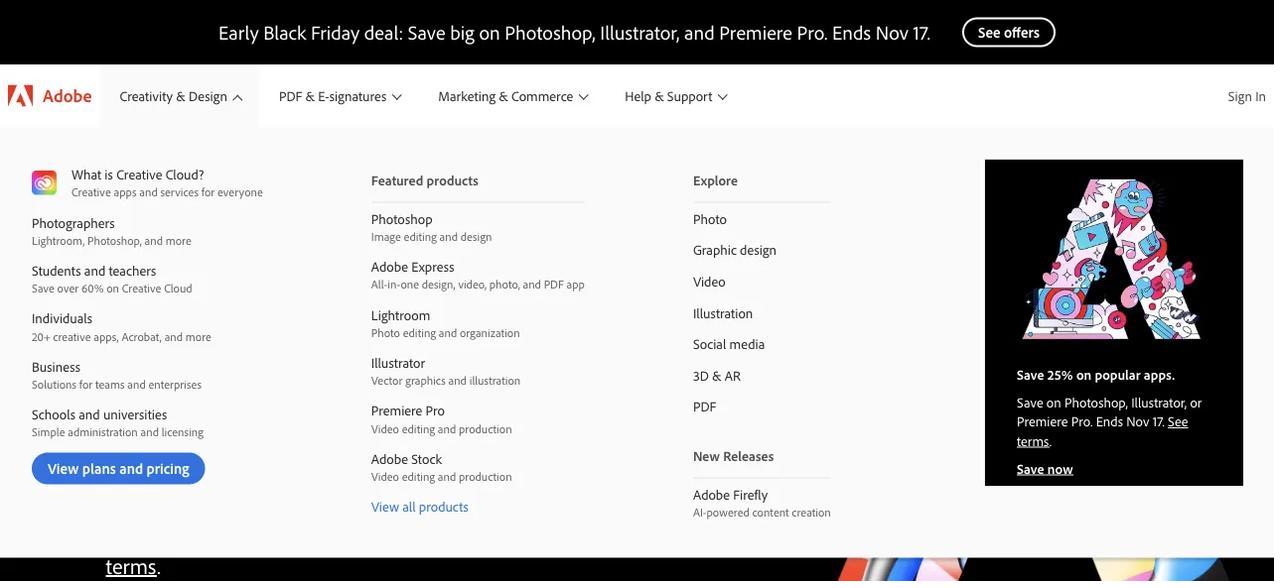 Task type: vqa. For each thing, say whether or not it's contained in the screenshot.


Task type: describe. For each thing, give the bounding box(es) containing it.
photo,
[[489, 277, 520, 292]]

design
[[189, 87, 227, 104]]

see terms inside main element
[[1017, 413, 1188, 450]]

on left popular
[[1076, 366, 1092, 384]]

graphic design link
[[661, 235, 863, 266]]

explore heading
[[693, 159, 831, 203]]

off.
[[271, 413, 329, 468]]

and inside adobe express all-in-one design, video, photo, and pdf app
[[523, 277, 541, 292]]

plans
[[82, 460, 116, 479]]

20+
[[32, 329, 50, 344]]

help
[[625, 87, 651, 104]]

media
[[730, 336, 765, 353]]

see for see offers link
[[978, 23, 1001, 42]]

pro,
[[451, 487, 485, 514]]

more inside individuals 20+ creative apps, acrobat, and more
[[186, 329, 211, 344]]

get
[[106, 413, 171, 468]]

graphic
[[693, 242, 737, 259]]

marketing & commerce
[[438, 87, 573, 104]]

terms for the leftmost see terms link
[[106, 552, 157, 580]]

sign in button
[[1220, 72, 1274, 120]]

simple
[[32, 425, 65, 440]]

1 horizontal spatial design
[[740, 242, 777, 259]]

for for what is creative cloud? creative apps and services for everyone
[[201, 185, 215, 200]]

what
[[72, 166, 101, 183]]

design inside photoshop image editing and design
[[461, 229, 492, 244]]

adobe express all-in-one design, video, photo, and pdf app
[[371, 258, 585, 292]]

early black friday deal. get 25% off.
[[106, 359, 531, 468]]

3d & ar
[[693, 367, 741, 384]]

2 vertical spatial 17.
[[540, 519, 559, 547]]

illustrator
[[371, 354, 425, 372]]

teachers
[[109, 262, 156, 279]]

25% inside main element
[[1048, 366, 1073, 384]]

sign in
[[1228, 87, 1266, 104]]

photoshop, inside 'photographers lightroom, photoshop, and more'
[[87, 233, 142, 248]]

universities
[[103, 406, 167, 424]]

0 vertical spatial pro.
[[797, 19, 828, 45]]

illustrator, inside buy photoshop, illustrator, or premiere pro, and save for the first six months.
[[249, 487, 337, 514]]

apps,
[[94, 329, 119, 344]]

products inside heading
[[427, 172, 478, 189]]

video for premiere pro
[[371, 421, 399, 436]]

video inside "link"
[[693, 273, 726, 290]]

what is creative cloud? creative apps and services for everyone
[[72, 166, 263, 200]]

editing inside premiere pro video editing and production
[[402, 421, 435, 436]]

black for get
[[209, 359, 309, 414]]

more inside 'photographers lightroom, photoshop, and more'
[[166, 233, 191, 248]]

and inside students and teachers save over 60% on creative cloud
[[84, 262, 105, 279]]

adobe for adobe firefly ai-powered content creation
[[693, 486, 730, 503]]

organization
[[460, 325, 520, 340]]

featured products heading
[[371, 159, 585, 203]]

production for stock
[[459, 469, 512, 484]]

adobe for adobe
[[43, 84, 92, 107]]

ends inside save on photoshop, illustrator, or premiere pro. ends nov 17.
[[1096, 413, 1123, 431]]

image
[[371, 229, 401, 244]]

big
[[450, 19, 475, 45]]

photoshop, up 'commerce'
[[505, 19, 596, 45]]

premiere pro video editing and production
[[371, 402, 512, 436]]

individuals
[[32, 310, 93, 327]]

new releases heading
[[693, 435, 831, 479]]

or inside buy photoshop, illustrator, or premiere pro, and save for the first six months.
[[342, 487, 360, 514]]

photo link
[[661, 203, 863, 235]]

solutions
[[32, 377, 77, 392]]

pdf for pdf link
[[693, 398, 716, 416]]

1 vertical spatial creative
[[72, 185, 111, 200]]

black for save
[[263, 19, 306, 45]]

premiere inside premiere pro video editing and production
[[371, 402, 422, 420]]

view plans and pricing link
[[32, 453, 205, 485]]

deal:
[[364, 19, 403, 45]]

lightroom,
[[32, 233, 85, 248]]

0 vertical spatial illustrator,
[[600, 19, 680, 45]]

commerce
[[511, 87, 573, 104]]

services
[[160, 185, 199, 200]]

save for save on photoshop, illustrator, or premiere pro. ends nov 17.
[[1017, 394, 1043, 411]]

over
[[57, 281, 79, 296]]

express
[[411, 258, 454, 276]]

illustrator vector graphics and illustration
[[371, 354, 521, 388]]

buy photoshop, illustrator, or premiere pro, and save for the first six months.
[[106, 487, 597, 547]]

powered
[[707, 505, 750, 520]]

and inside the illustrator vector graphics and illustration
[[448, 373, 467, 388]]

all
[[402, 498, 416, 516]]

social media
[[693, 336, 765, 353]]

& for help
[[655, 87, 664, 104]]

buy
[[106, 487, 139, 514]]

firefly
[[733, 486, 768, 503]]

pdf link
[[661, 391, 863, 423]]

photographers lightroom, photoshop, and more
[[32, 214, 191, 248]]

explore
[[693, 172, 738, 189]]

save
[[528, 487, 568, 514]]

and inside lightroom photo editing and organization
[[439, 325, 457, 340]]

or inside save on photoshop, illustrator, or premiere pro. ends nov 17.
[[1190, 394, 1202, 411]]

graphic design
[[693, 242, 777, 259]]

friday for deal:
[[311, 19, 360, 45]]

view all products link
[[339, 492, 617, 523]]

help & support
[[625, 87, 712, 104]]

pdf inside adobe express all-in-one design, video, photo, and pdf app
[[544, 277, 564, 292]]

apps
[[114, 185, 137, 200]]

on right big
[[479, 19, 500, 45]]

ai-
[[693, 505, 707, 520]]

production for pro
[[459, 421, 512, 436]]

see offers
[[978, 23, 1040, 42]]

view for view all products
[[371, 498, 399, 516]]

design,
[[422, 277, 455, 292]]

1 horizontal spatial 17.
[[913, 19, 931, 45]]

friday for deal.
[[319, 359, 432, 414]]

lightroom
[[371, 306, 430, 324]]

early black friday deal. get 25% off. image
[[106, 272, 339, 335]]

business solutions for teams and enterprises
[[32, 358, 202, 392]]

save now link
[[1017, 460, 1073, 477]]

cloud?
[[166, 166, 204, 183]]

and inside adobe stock video editing and production
[[438, 469, 456, 484]]

now
[[1048, 460, 1073, 477]]

save for save 25% on popular apps.
[[1017, 366, 1044, 384]]

new
[[693, 448, 720, 465]]

illustration link
[[661, 297, 863, 329]]

see for the top see terms link
[[1168, 413, 1188, 431]]

early for early black friday deal. get 25% off.
[[106, 359, 199, 414]]

acrobat,
[[122, 329, 162, 344]]

business
[[32, 358, 80, 375]]

& for marketing
[[499, 87, 508, 104]]

creativity & design
[[120, 87, 227, 104]]

and inside photoshop image editing and design
[[440, 229, 458, 244]]

view all products
[[371, 498, 469, 516]]

ar
[[725, 367, 741, 384]]

all-
[[371, 277, 388, 292]]

save left big
[[408, 19, 446, 45]]

releases
[[723, 448, 774, 465]]

in-
[[388, 277, 401, 292]]

and up administration
[[79, 406, 100, 424]]

1 vertical spatial .
[[157, 552, 161, 580]]

view for view plans and pricing
[[48, 460, 79, 479]]

for for buy photoshop, illustrator, or premiere pro, and save for the first six months.
[[573, 487, 597, 514]]

pricing
[[147, 460, 189, 479]]

one
[[401, 277, 419, 292]]

25% inside early black friday deal. get 25% off.
[[181, 413, 261, 468]]



Task type: locate. For each thing, give the bounding box(es) containing it.
schools
[[32, 406, 75, 424]]

creative inside students and teachers save over 60% on creative cloud
[[122, 281, 161, 296]]

0 vertical spatial nov
[[876, 19, 909, 45]]

photoshop image editing and design
[[371, 210, 492, 244]]

0 vertical spatial for
[[201, 185, 215, 200]]

app
[[567, 277, 585, 292]]

pdf
[[279, 87, 302, 104], [544, 277, 564, 292], [693, 398, 716, 416]]

video inside adobe stock video editing and production
[[371, 469, 399, 484]]

nov
[[876, 19, 909, 45], [1126, 413, 1150, 431], [499, 519, 535, 547]]

1 horizontal spatial illustrator,
[[600, 19, 680, 45]]

0 vertical spatial creative
[[116, 166, 162, 183]]

photoshop
[[371, 210, 433, 228]]

see terms up now
[[1017, 413, 1188, 450]]

editing down lightroom
[[403, 325, 436, 340]]

terms inside main element
[[1017, 433, 1049, 450]]

black inside early black friday deal. get 25% off.
[[209, 359, 309, 414]]

illustrator, down off.
[[249, 487, 337, 514]]

and up express
[[440, 229, 458, 244]]

pdf left e-
[[279, 87, 302, 104]]

0 vertical spatial 17.
[[913, 19, 931, 45]]

1 vertical spatial pro.
[[1071, 413, 1093, 431]]

0 horizontal spatial 17.
[[540, 519, 559, 547]]

see offers link
[[962, 17, 1056, 47]]

and inside individuals 20+ creative apps, acrobat, and more
[[165, 329, 183, 344]]

2 vertical spatial creative
[[122, 281, 161, 296]]

everyone
[[217, 185, 263, 200]]

view plans and pricing
[[48, 460, 189, 479]]

editing
[[404, 229, 437, 244], [403, 325, 436, 340], [402, 421, 435, 436], [402, 469, 435, 484]]

0 horizontal spatial .
[[157, 552, 161, 580]]

editing down stock on the bottom left of page
[[402, 469, 435, 484]]

save inside students and teachers save over 60% on creative cloud
[[32, 281, 54, 296]]

editing inside lightroom photo editing and organization
[[403, 325, 436, 340]]

2 horizontal spatial illustrator,
[[1131, 394, 1187, 411]]

. up save now
[[1049, 433, 1052, 450]]

adobe inside adobe firefly ai-powered content creation
[[693, 486, 730, 503]]

1 vertical spatial friday
[[319, 359, 432, 414]]

sign
[[1228, 87, 1252, 104]]

1 vertical spatial terms
[[106, 552, 157, 580]]

view left plans
[[48, 460, 79, 479]]

1 horizontal spatial .
[[1049, 433, 1052, 450]]

months.
[[206, 519, 278, 547]]

0 horizontal spatial photo
[[371, 325, 400, 340]]

design up adobe express all-in-one design, video, photo, and pdf app
[[461, 229, 492, 244]]

and right the photo,
[[523, 277, 541, 292]]

on
[[479, 19, 500, 45], [106, 281, 119, 296], [1076, 366, 1092, 384], [1047, 394, 1061, 411]]

0 horizontal spatial pro.
[[797, 19, 828, 45]]

save 25% on popular apps.
[[1017, 366, 1175, 384]]

0 vertical spatial see terms
[[1017, 413, 1188, 450]]

and inside what is creative cloud? creative apps and services for everyone
[[139, 185, 158, 200]]

and down universities
[[141, 425, 159, 440]]

and inside buy photoshop, illustrator, or premiere pro, and save for the first six months.
[[490, 487, 523, 514]]

0 vertical spatial black
[[263, 19, 306, 45]]

1 horizontal spatial photo
[[693, 210, 727, 228]]

pdf for pdf & e-signatures
[[279, 87, 302, 104]]

video link
[[661, 266, 863, 297]]

25% down enterprises
[[181, 413, 261, 468]]

students
[[32, 262, 81, 279]]

0 horizontal spatial pdf
[[279, 87, 302, 104]]

0 horizontal spatial 25%
[[181, 413, 261, 468]]

. inside main element
[[1049, 433, 1052, 450]]

and up support
[[684, 19, 715, 45]]

1 vertical spatial see terms
[[106, 519, 596, 580]]

early for early black friday deal: save big on photoshop, illustrator, and premiere pro. ends nov 17.
[[218, 19, 259, 45]]

photoshop, inside save on photoshop, illustrator, or premiere pro. ends nov 17.
[[1065, 394, 1128, 411]]

friday inside early black friday deal. get 25% off.
[[319, 359, 432, 414]]

2 horizontal spatial ends
[[1096, 413, 1123, 431]]

video down vector
[[371, 421, 399, 436]]

25% left popular
[[1048, 366, 1073, 384]]

products
[[427, 172, 478, 189], [419, 498, 469, 516]]

1 horizontal spatial 25%
[[1048, 366, 1073, 384]]

video down graphic
[[693, 273, 726, 290]]

see down "apps."
[[1168, 413, 1188, 431]]

1 vertical spatial see
[[1168, 413, 1188, 431]]

production down 'deal.' at left bottom
[[459, 421, 512, 436]]

see left offers
[[978, 23, 1001, 42]]

& left e-
[[305, 87, 315, 104]]

photoshop, inside buy photoshop, illustrator, or premiere pro, and save for the first six months.
[[145, 487, 244, 514]]

administration
[[68, 425, 138, 440]]

new releases
[[693, 448, 774, 465]]

2 production from the top
[[459, 469, 512, 484]]

0 vertical spatial products
[[427, 172, 478, 189]]

save up save now
[[1017, 394, 1043, 411]]

save inside save on photoshop, illustrator, or premiere pro. ends nov 17.
[[1017, 394, 1043, 411]]

marketing & commerce button
[[418, 65, 605, 127]]

adobe up ai-
[[693, 486, 730, 503]]

1 vertical spatial pdf
[[544, 277, 564, 292]]

17. down save
[[540, 519, 559, 547]]

creative up apps
[[116, 166, 162, 183]]

terms up save now
[[1017, 433, 1049, 450]]

& right 3d
[[712, 367, 721, 384]]

see terms link
[[1017, 413, 1188, 450], [106, 519, 596, 580]]

1 vertical spatial illustrator,
[[1131, 394, 1187, 411]]

2 horizontal spatial 17.
[[1153, 413, 1165, 431]]

featured
[[371, 172, 423, 189]]

and inside 'photographers lightroom, photoshop, and more'
[[145, 233, 163, 248]]

and up teachers
[[145, 233, 163, 248]]

& for 3d
[[712, 367, 721, 384]]

teams
[[95, 377, 125, 392]]

pdf & e-signatures
[[279, 87, 387, 104]]

and right acrobat,
[[165, 329, 183, 344]]

1 vertical spatial more
[[186, 329, 211, 344]]

production
[[459, 421, 512, 436], [459, 469, 512, 484]]

pro
[[426, 402, 445, 420]]

0 vertical spatial photo
[[693, 210, 727, 228]]

creative down what
[[72, 185, 111, 200]]

adobe for adobe express all-in-one design, video, photo, and pdf app
[[371, 258, 408, 276]]

on inside save on photoshop, illustrator, or premiere pro. ends nov 17.
[[1047, 394, 1061, 411]]

& right help
[[655, 87, 664, 104]]

six
[[178, 519, 200, 547]]

view left all
[[371, 498, 399, 516]]

0 vertical spatial early
[[218, 19, 259, 45]]

deal.
[[442, 359, 531, 414]]

& left design
[[176, 87, 186, 104]]

adobe right adobe, inc. icon
[[43, 84, 92, 107]]

and right graphics on the left bottom of page
[[448, 373, 467, 388]]

17. left the see offers
[[913, 19, 931, 45]]

content
[[752, 505, 789, 520]]

save now
[[1017, 460, 1073, 477]]

and down pro at the left bottom of the page
[[438, 421, 456, 436]]

adobe, inc. image
[[8, 85, 33, 107]]

1 horizontal spatial early
[[218, 19, 259, 45]]

editing down pro at the left bottom of the page
[[402, 421, 435, 436]]

marketing
[[438, 87, 496, 104]]

0 horizontal spatial terms
[[106, 552, 157, 580]]

1 vertical spatial or
[[342, 487, 360, 514]]

early down acrobat,
[[106, 359, 199, 414]]

creation
[[792, 505, 831, 520]]

black
[[263, 19, 306, 45], [209, 359, 309, 414]]

adobe firefly ai-powered content creation
[[693, 486, 831, 520]]

main element
[[0, 65, 1274, 559]]

creativity & design button
[[100, 65, 259, 127]]

licensing
[[162, 425, 204, 440]]

creative
[[116, 166, 162, 183], [72, 185, 111, 200], [122, 281, 161, 296]]

photo up graphic
[[693, 210, 727, 228]]

&
[[176, 87, 186, 104], [305, 87, 315, 104], [499, 87, 508, 104], [655, 87, 664, 104], [712, 367, 721, 384]]

0 horizontal spatial view
[[48, 460, 79, 479]]

adobe link
[[0, 65, 100, 127]]

1 vertical spatial see terms link
[[106, 519, 596, 580]]

0 vertical spatial video
[[693, 273, 726, 290]]

ends
[[832, 19, 871, 45], [1096, 413, 1123, 431], [451, 519, 494, 547]]

terms for the top see terms link
[[1017, 433, 1049, 450]]

save up save on photoshop, illustrator, or premiere pro. ends nov 17.
[[1017, 366, 1044, 384]]

illustration
[[469, 373, 521, 388]]

17. inside save on photoshop, illustrator, or premiere pro. ends nov 17.
[[1153, 413, 1165, 431]]

for inside buy photoshop, illustrator, or premiere pro, and save for the first six months.
[[573, 487, 597, 514]]

2 vertical spatial pdf
[[693, 398, 716, 416]]

adobe stock video editing and production
[[371, 450, 512, 484]]

enterprises
[[148, 377, 202, 392]]

0 horizontal spatial nov
[[499, 519, 535, 547]]

and up ends nov 17.
[[490, 487, 523, 514]]

students and teachers save over 60% on creative cloud
[[32, 262, 192, 296]]

0 vertical spatial view
[[48, 460, 79, 479]]

and down stock on the bottom left of page
[[438, 469, 456, 484]]

2 vertical spatial for
[[573, 487, 597, 514]]

for right save
[[573, 487, 597, 514]]

on down save 25% on popular apps.
[[1047, 394, 1061, 411]]

25%
[[1048, 366, 1073, 384], [181, 413, 261, 468]]

2 horizontal spatial for
[[573, 487, 597, 514]]

schools and universities simple administration and licensing
[[32, 406, 204, 440]]

1 vertical spatial 17.
[[1153, 413, 1165, 431]]

1 production from the top
[[459, 421, 512, 436]]

1 horizontal spatial pro.
[[1071, 413, 1093, 431]]

save for save now
[[1017, 460, 1044, 477]]

save left now
[[1017, 460, 1044, 477]]

0 vertical spatial .
[[1049, 433, 1052, 450]]

2 vertical spatial ends
[[451, 519, 494, 547]]

1 vertical spatial video
[[371, 421, 399, 436]]

production inside adobe stock video editing and production
[[459, 469, 512, 484]]

1 horizontal spatial see terms
[[1017, 413, 1188, 450]]

products right all
[[419, 498, 469, 516]]

the
[[106, 519, 135, 547]]

and right teams at the left of page
[[127, 377, 146, 392]]

illustrator,
[[600, 19, 680, 45], [1131, 394, 1187, 411], [249, 487, 337, 514]]

editing inside adobe stock video editing and production
[[402, 469, 435, 484]]

2 horizontal spatial see
[[1168, 413, 1188, 431]]

illustrator, up help
[[600, 19, 680, 45]]

photo inside lightroom photo editing and organization
[[371, 325, 400, 340]]

more up cloud
[[166, 233, 191, 248]]

premiere inside buy photoshop, illustrator, or premiere pro, and save for the first six months.
[[365, 487, 446, 514]]

early inside early black friday deal. get 25% off.
[[106, 359, 199, 414]]

early
[[218, 19, 259, 45], [106, 359, 199, 414]]

photoshop, down save 25% on popular apps.
[[1065, 394, 1128, 411]]

first
[[140, 519, 173, 547]]

1 vertical spatial ends
[[1096, 413, 1123, 431]]

see terms down all
[[106, 519, 596, 580]]

for inside business solutions for teams and enterprises
[[79, 377, 93, 392]]

0 horizontal spatial ends
[[451, 519, 494, 547]]

0 vertical spatial ends
[[832, 19, 871, 45]]

adobe for adobe stock video editing and production
[[371, 450, 408, 468]]

0 vertical spatial terms
[[1017, 433, 1049, 450]]

1 horizontal spatial for
[[201, 185, 215, 200]]

and
[[684, 19, 715, 45], [139, 185, 158, 200], [440, 229, 458, 244], [145, 233, 163, 248], [84, 262, 105, 279], [523, 277, 541, 292], [439, 325, 457, 340], [165, 329, 183, 344], [448, 373, 467, 388], [127, 377, 146, 392], [79, 406, 100, 424], [438, 421, 456, 436], [141, 425, 159, 440], [119, 460, 143, 479], [438, 469, 456, 484], [490, 487, 523, 514]]

0 horizontal spatial illustrator,
[[249, 487, 337, 514]]

on right 60%
[[106, 281, 119, 296]]

nov inside save on photoshop, illustrator, or premiere pro. ends nov 17.
[[1126, 413, 1150, 431]]

1 vertical spatial production
[[459, 469, 512, 484]]

& for pdf
[[305, 87, 315, 104]]

& right marketing
[[499, 87, 508, 104]]

adobe left stock on the bottom left of page
[[371, 450, 408, 468]]

1 vertical spatial nov
[[1126, 413, 1150, 431]]

see for the leftmost see terms link
[[564, 519, 596, 547]]

graphics
[[405, 373, 446, 388]]

for right services
[[201, 185, 215, 200]]

on inside students and teachers save over 60% on creative cloud
[[106, 281, 119, 296]]

pdf down 3d
[[693, 398, 716, 416]]

3d & ar link
[[661, 360, 863, 391]]

17.
[[913, 19, 931, 45], [1153, 413, 1165, 431], [540, 519, 559, 547]]

1 vertical spatial photo
[[371, 325, 400, 340]]

0 vertical spatial pdf
[[279, 87, 302, 104]]

black right enterprises
[[209, 359, 309, 414]]

video up view all products
[[371, 469, 399, 484]]

design
[[461, 229, 492, 244], [740, 242, 777, 259]]

see down save
[[564, 519, 596, 547]]

see inside main element
[[1168, 413, 1188, 431]]

0 horizontal spatial design
[[461, 229, 492, 244]]

in
[[1255, 87, 1266, 104]]

1 horizontal spatial ends
[[832, 19, 871, 45]]

1 vertical spatial black
[[209, 359, 309, 414]]

0 vertical spatial or
[[1190, 394, 1202, 411]]

more down cloud
[[186, 329, 211, 344]]

for inside what is creative cloud? creative apps and services for everyone
[[201, 185, 215, 200]]

1 vertical spatial view
[[371, 498, 399, 516]]

editing inside photoshop image editing and design
[[404, 229, 437, 244]]

1 horizontal spatial see terms link
[[1017, 413, 1188, 450]]

1 horizontal spatial or
[[1190, 394, 1202, 411]]

0 horizontal spatial or
[[342, 487, 360, 514]]

and right plans
[[119, 460, 143, 479]]

and inside business solutions for teams and enterprises
[[127, 377, 146, 392]]

video for adobe stock
[[371, 469, 399, 484]]

0 vertical spatial production
[[459, 421, 512, 436]]

production up pro,
[[459, 469, 512, 484]]

0 vertical spatial see terms link
[[1017, 413, 1188, 450]]

black up pdf & e-signatures
[[263, 19, 306, 45]]

for left teams at the left of page
[[79, 377, 93, 392]]

1 horizontal spatial pdf
[[544, 277, 564, 292]]

terms down the
[[106, 552, 157, 580]]

0 horizontal spatial see
[[564, 519, 596, 547]]

save on photoshop, illustrator, or premiere pro. ends nov 17.
[[1017, 394, 1202, 431]]

0 vertical spatial 25%
[[1048, 366, 1073, 384]]

and inside premiere pro video editing and production
[[438, 421, 456, 436]]

and right apps
[[139, 185, 158, 200]]

creative down teachers
[[122, 281, 161, 296]]

0 vertical spatial friday
[[311, 19, 360, 45]]

1 vertical spatial for
[[79, 377, 93, 392]]

pdf left app
[[544, 277, 564, 292]]

production inside premiere pro video editing and production
[[459, 421, 512, 436]]

e-
[[318, 87, 329, 104]]

photo down lightroom
[[371, 325, 400, 340]]

pro. inside save on photoshop, illustrator, or premiere pro. ends nov 17.
[[1071, 413, 1093, 431]]

adobe up in-
[[371, 258, 408, 276]]

1 vertical spatial early
[[106, 359, 199, 414]]

2 vertical spatial illustrator,
[[249, 487, 337, 514]]

apps.
[[1144, 366, 1175, 384]]

and up 60%
[[84, 262, 105, 279]]

17. down "apps."
[[1153, 413, 1165, 431]]

1 horizontal spatial nov
[[876, 19, 909, 45]]

editing down photoshop at the top
[[404, 229, 437, 244]]

see terms
[[1017, 413, 1188, 450], [106, 519, 596, 580]]

60%
[[81, 281, 104, 296]]

save down students
[[32, 281, 54, 296]]

photoshop, up 'six' on the left
[[145, 487, 244, 514]]

social
[[693, 336, 726, 353]]

and up the illustrator vector graphics and illustration
[[439, 325, 457, 340]]

adobe inside adobe stock video editing and production
[[371, 450, 408, 468]]

early up design
[[218, 19, 259, 45]]

see terms link down all
[[106, 519, 596, 580]]

& for creativity
[[176, 87, 186, 104]]

0 vertical spatial more
[[166, 233, 191, 248]]

design down photo link
[[740, 242, 777, 259]]

. down first
[[157, 552, 161, 580]]

2 horizontal spatial pdf
[[693, 398, 716, 416]]

2 vertical spatial video
[[371, 469, 399, 484]]

popular
[[1095, 366, 1141, 384]]

products up photoshop image editing and design
[[427, 172, 478, 189]]

& inside dropdown button
[[305, 87, 315, 104]]

pdf inside dropdown button
[[279, 87, 302, 104]]

& inside dropdown button
[[499, 87, 508, 104]]

2 vertical spatial see
[[564, 519, 596, 547]]

premiere inside save on photoshop, illustrator, or premiere pro. ends nov 17.
[[1017, 413, 1068, 431]]

friday
[[311, 19, 360, 45], [319, 359, 432, 414]]

illustrator, down "apps."
[[1131, 394, 1187, 411]]

video inside premiere pro video editing and production
[[371, 421, 399, 436]]

early black friday deal: save big on photoshop, illustrator, and premiere pro. ends nov 17.
[[218, 19, 931, 45]]

video,
[[458, 277, 487, 292]]

0 horizontal spatial early
[[106, 359, 199, 414]]

0 horizontal spatial see terms link
[[106, 519, 596, 580]]

1 vertical spatial 25%
[[181, 413, 261, 468]]

1 horizontal spatial view
[[371, 498, 399, 516]]

adobe inside adobe express all-in-one design, video, photo, and pdf app
[[371, 258, 408, 276]]

social media link
[[661, 329, 863, 360]]

1 vertical spatial products
[[419, 498, 469, 516]]

2 vertical spatial nov
[[499, 519, 535, 547]]

0 horizontal spatial for
[[79, 377, 93, 392]]

see terms link up now
[[1017, 413, 1188, 450]]

0 horizontal spatial see terms
[[106, 519, 596, 580]]

.
[[1049, 433, 1052, 450], [157, 552, 161, 580]]

individuals 20+ creative apps, acrobat, and more
[[32, 310, 211, 344]]

1 horizontal spatial see
[[978, 23, 1001, 42]]

2 horizontal spatial nov
[[1126, 413, 1150, 431]]

0 vertical spatial see
[[978, 23, 1001, 42]]

illustrator, inside save on photoshop, illustrator, or premiere pro. ends nov 17.
[[1131, 394, 1187, 411]]

or
[[1190, 394, 1202, 411], [342, 487, 360, 514]]

help & support button
[[605, 65, 744, 127]]

photographers
[[32, 214, 115, 231]]

1 horizontal spatial terms
[[1017, 433, 1049, 450]]

photoshop, up teachers
[[87, 233, 142, 248]]



